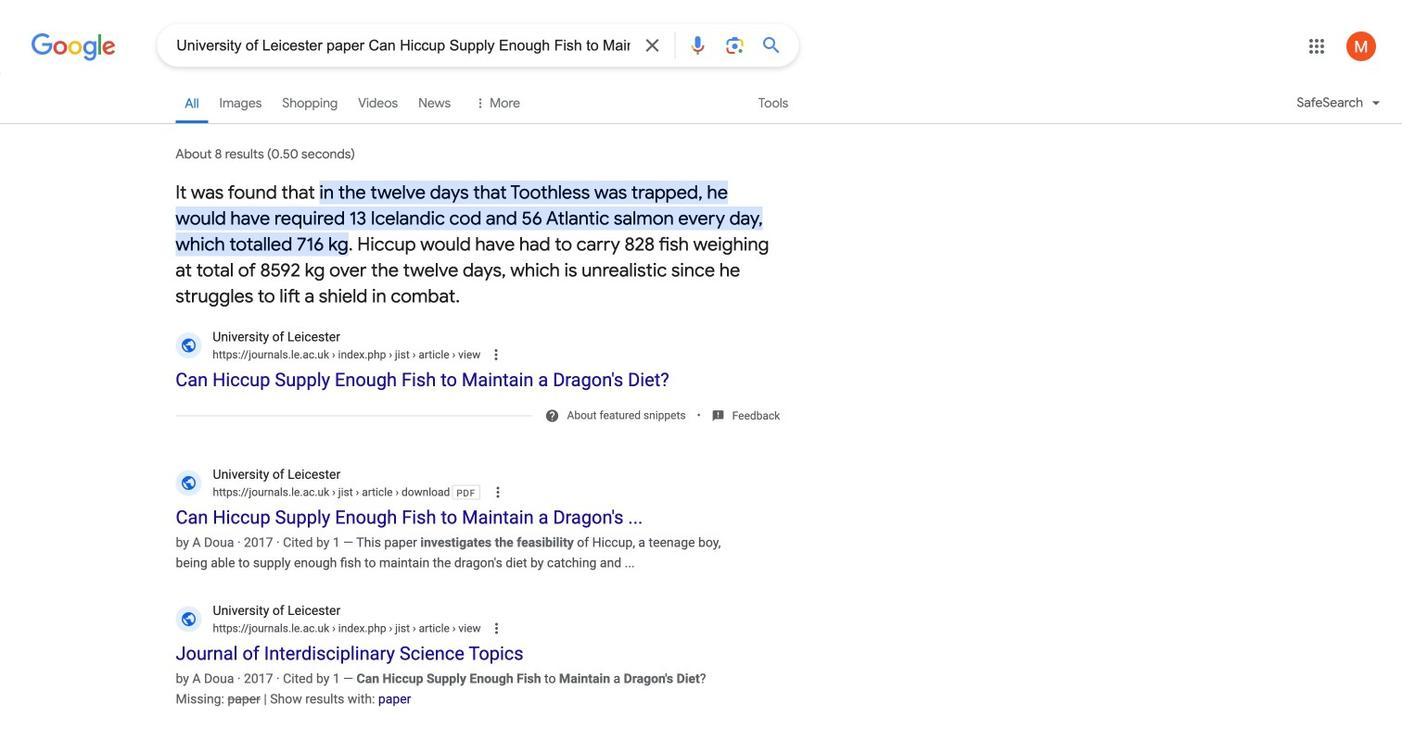 Task type: locate. For each thing, give the bounding box(es) containing it.
google image
[[31, 33, 116, 61]]

None text field
[[213, 347, 481, 364], [329, 349, 481, 362], [213, 621, 481, 637], [213, 347, 481, 364], [329, 349, 481, 362], [213, 621, 481, 637]]

None text field
[[213, 485, 450, 501], [329, 486, 450, 499], [329, 623, 481, 635], [213, 485, 450, 501], [329, 486, 450, 499], [329, 623, 481, 635]]

navigation
[[0, 82, 1402, 134]]

None search field
[[0, 23, 799, 67]]

search by voice image
[[686, 34, 709, 57]]



Task type: vqa. For each thing, say whether or not it's contained in the screenshot.
Search by image
yes



Task type: describe. For each thing, give the bounding box(es) containing it.
Search text field
[[176, 35, 630, 58]]

search by image image
[[724, 34, 746, 57]]



